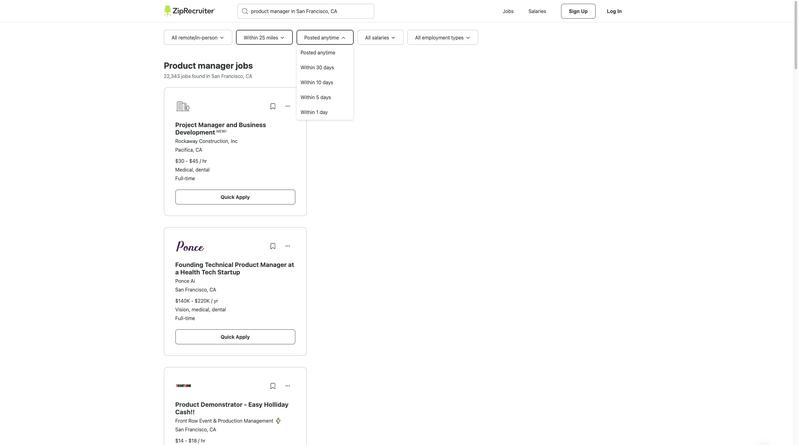 Task type: describe. For each thing, give the bounding box(es) containing it.
2 vertical spatial /
[[198, 438, 200, 444]]

within 25 miles button
[[236, 30, 293, 45]]

miles
[[267, 35, 278, 40]]

dental inside $30 - $45 / hr medical, dental full-time
[[196, 167, 210, 173]]

manager inside the project manager and business development
[[198, 121, 225, 128]]

founding technical product manager at a health tech startup link
[[175, 261, 294, 276]]

within 5 days
[[301, 94, 331, 100]]

posted for posted anytime dropdown button at the top left
[[305, 35, 320, 40]]

posted anytime for posted anytime dropdown button at the top left
[[305, 35, 339, 40]]

within 25 miles
[[244, 35, 278, 40]]

$14
[[175, 438, 184, 444]]

ca inside the founding technical product manager at a health tech startup ponce ai san francisco, ca
[[210, 287, 216, 292]]

2 vertical spatial francisco,
[[185, 427, 208, 432]]

within for within 1 day
[[301, 109, 315, 115]]

yr
[[214, 298, 218, 304]]

all remote/in-person
[[172, 35, 218, 40]]

posted anytime for posted anytime button
[[301, 50, 336, 55]]

employment
[[422, 35, 450, 40]]

startup
[[218, 269, 240, 276]]

rockaway construction, inc pacifica, ca
[[175, 138, 238, 153]]

ponce
[[175, 278, 190, 284]]

product for manager
[[164, 60, 196, 71]]

ponce ai link
[[175, 278, 195, 284]]

within 30 days
[[301, 65, 334, 70]]

rockaway
[[175, 138, 198, 144]]

product for demonstrator
[[175, 401, 199, 408]]

Search job title or keyword search field
[[238, 4, 374, 18]]

day
[[320, 109, 328, 115]]

event
[[199, 418, 212, 424]]

/ for founding technical product manager at a health tech startup
[[211, 298, 213, 304]]

/ for project manager and business development
[[200, 158, 201, 164]]

within 30 days button
[[297, 60, 354, 75]]

francisco, inside the founding technical product manager at a health tech startup ponce ai san francisco, ca
[[185, 287, 208, 292]]

technical
[[205, 261, 234, 268]]

anytime for posted anytime button
[[318, 50, 336, 55]]

project manager and business development
[[175, 121, 266, 136]]

production
[[218, 418, 243, 424]]

vision,
[[175, 307, 191, 312]]

front row event & production management
[[175, 418, 274, 424]]

within 10 days button
[[297, 75, 354, 90]]

easy
[[249, 401, 263, 408]]

business
[[239, 121, 266, 128]]

time inside $30 - $45 / hr medical, dental full-time
[[185, 176, 195, 181]]

all employment types button
[[408, 30, 479, 45]]

0 vertical spatial jobs
[[236, 60, 253, 71]]

found
[[192, 73, 205, 79]]

jobs
[[503, 8, 514, 14]]

days for within 10 days
[[323, 80, 334, 85]]

medical,
[[192, 307, 211, 312]]

save job for later image for founding technical product manager at a health tech startup
[[269, 242, 277, 250]]

- inside product demonstrator - easy holliday cash!!
[[244, 401, 247, 408]]

in
[[618, 9, 622, 14]]

tech
[[202, 269, 216, 276]]

quick apply for project manager and business development
[[221, 194, 250, 200]]

founding technical product manager at a health tech startup ponce ai san francisco, ca
[[175, 261, 294, 292]]

product demonstrator - easy holliday cash!!
[[175, 401, 289, 416]]

save job for later image
[[269, 382, 277, 390]]

francisco, inside product manager jobs 22,343 jobs found in san francisco,  ca
[[221, 73, 245, 79]]

within 1 day button
[[297, 105, 354, 120]]

medical,
[[175, 167, 194, 173]]

remote/in-
[[179, 35, 202, 40]]

anytime for posted anytime dropdown button at the top left
[[322, 35, 339, 40]]

we found 22,343+ open positions dialog
[[0, 0, 794, 445]]

$220k
[[195, 298, 210, 304]]

front row event & production management link
[[175, 418, 274, 424]]

quick apply button for founding technical product manager at a health tech startup
[[175, 329, 295, 344]]

rockaway construction, inc link
[[175, 138, 238, 144]]

10
[[316, 80, 322, 85]]

log
[[608, 9, 617, 14]]

project
[[175, 121, 197, 128]]

time inside '$140k - $220k / yr vision, medical, dental full-time'
[[185, 315, 195, 321]]

san inside product manager jobs 22,343 jobs found in san francisco,  ca
[[212, 73, 220, 79]]

- for $14 - $18 / hr
[[185, 438, 187, 444]]

sign up link
[[562, 4, 596, 19]]

demonstrator
[[201, 401, 243, 408]]

manager
[[198, 60, 234, 71]]

salaries
[[372, 35, 389, 40]]

quick for project manager and business development
[[221, 194, 235, 200]]



Task type: vqa. For each thing, say whether or not it's contained in the screenshot.
Apply associated with Project Manager and Business Development
yes



Task type: locate. For each thing, give the bounding box(es) containing it.
None button
[[281, 99, 295, 114], [281, 239, 295, 254], [281, 379, 295, 394], [281, 99, 295, 114], [281, 239, 295, 254], [281, 379, 295, 394]]

construction,
[[199, 138, 230, 144]]

/ right $18
[[198, 438, 200, 444]]

product up '22,343'
[[164, 60, 196, 71]]

1 vertical spatial quick apply button
[[175, 329, 295, 344]]

0 vertical spatial san francisco, ca link
[[175, 287, 216, 292]]

new!
[[217, 129, 227, 134]]

1 vertical spatial manager
[[261, 261, 287, 268]]

within left 10
[[301, 80, 315, 85]]

anytime inside dropdown button
[[322, 35, 339, 40]]

save job for later image
[[269, 103, 277, 110], [269, 242, 277, 250]]

- inside '$140k - $220k / yr vision, medical, dental full-time'
[[191, 298, 194, 304]]

product inside product demonstrator - easy holliday cash!!
[[175, 401, 199, 408]]

all left employment
[[416, 35, 421, 40]]

health
[[180, 269, 200, 276]]

1 vertical spatial hr
[[201, 438, 206, 444]]

1
[[316, 109, 319, 115]]

san right in
[[212, 73, 220, 79]]

posted anytime
[[305, 35, 339, 40], [301, 50, 336, 55]]

posted anytime button
[[297, 30, 354, 45]]

days right 30
[[324, 65, 334, 70]]

2 vertical spatial san
[[175, 427, 184, 432]]

francisco,
[[221, 73, 245, 79], [185, 287, 208, 292], [185, 427, 208, 432]]

$140k
[[175, 298, 190, 304]]

sign up
[[569, 9, 588, 14]]

row
[[189, 418, 198, 424]]

within inside button
[[301, 94, 315, 100]]

all employment types
[[416, 35, 464, 40]]

quick apply for founding technical product manager at a health tech startup
[[221, 334, 250, 340]]

1 vertical spatial product
[[235, 261, 259, 268]]

ca inside rockaway construction, inc pacifica, ca
[[196, 147, 202, 153]]

san francisco, ca link for founding technical product manager at a health tech startup
[[175, 287, 216, 292]]

1 full- from the top
[[175, 176, 185, 181]]

0 vertical spatial francisco,
[[221, 73, 245, 79]]

days inside 'button'
[[323, 80, 334, 85]]

1 vertical spatial time
[[185, 315, 195, 321]]

hr for $30 - $45 / hr medical, dental full-time
[[203, 158, 207, 164]]

holliday
[[264, 401, 289, 408]]

log in link
[[600, 4, 630, 19]]

1 vertical spatial jobs
[[181, 73, 191, 79]]

management
[[244, 418, 274, 424]]

1 vertical spatial days
[[323, 80, 334, 85]]

1 horizontal spatial all
[[365, 35, 371, 40]]

at
[[288, 261, 294, 268]]

jobs left found
[[181, 73, 191, 79]]

anytime up posted anytime button
[[322, 35, 339, 40]]

within 10 days
[[301, 80, 334, 85]]

0 vertical spatial full-
[[175, 176, 185, 181]]

posted
[[305, 35, 320, 40], [301, 50, 317, 55]]

1 vertical spatial /
[[211, 298, 213, 304]]

within
[[244, 35, 258, 40], [301, 65, 315, 70], [301, 80, 315, 85], [301, 94, 315, 100], [301, 109, 315, 115]]

within for within 30 days
[[301, 65, 315, 70]]

- inside $30 - $45 / hr medical, dental full-time
[[186, 158, 188, 164]]

days inside button
[[324, 65, 334, 70]]

1 vertical spatial posted
[[301, 50, 317, 55]]

- right $30
[[186, 158, 188, 164]]

francisco, down row
[[185, 427, 208, 432]]

days right 10
[[323, 80, 334, 85]]

$14 - $18 / hr
[[175, 438, 206, 444]]

1 san francisco, ca link from the top
[[175, 287, 216, 292]]

main element
[[164, 0, 630, 22]]

1 save job for later image from the top
[[269, 103, 277, 110]]

2 quick from the top
[[221, 334, 235, 340]]

1 horizontal spatial dental
[[212, 307, 226, 312]]

manager up new!
[[198, 121, 225, 128]]

1 vertical spatial dental
[[212, 307, 226, 312]]

hr for $14 - $18 / hr
[[201, 438, 206, 444]]

san francisco, ca link down ai
[[175, 287, 216, 292]]

ziprecruiter image
[[164, 6, 215, 17]]

all remote/in-person button
[[164, 30, 232, 45]]

$18
[[189, 438, 197, 444]]

all for all remote/in-person
[[172, 35, 177, 40]]

posted anytime inside button
[[301, 50, 336, 55]]

jobs
[[236, 60, 253, 71], [181, 73, 191, 79]]

a
[[175, 269, 179, 276]]

&
[[213, 418, 217, 424]]

within left the 1
[[301, 109, 315, 115]]

all inside popup button
[[172, 35, 177, 40]]

1 vertical spatial san francisco, ca link
[[175, 427, 216, 432]]

1 all from the left
[[172, 35, 177, 40]]

0 vertical spatial days
[[324, 65, 334, 70]]

within inside "button"
[[301, 109, 315, 115]]

0 vertical spatial hr
[[203, 158, 207, 164]]

0 vertical spatial product
[[164, 60, 196, 71]]

0 vertical spatial apply
[[236, 194, 250, 200]]

inc
[[231, 138, 238, 144]]

time down "vision,"
[[185, 315, 195, 321]]

posted inside posted anytime dropdown button
[[305, 35, 320, 40]]

front
[[175, 418, 187, 424]]

1 vertical spatial apply
[[236, 334, 250, 340]]

product manager jobs 22,343 jobs found in san francisco,  ca
[[164, 60, 253, 79]]

dental down $45 on the left top
[[196, 167, 210, 173]]

0 horizontal spatial dental
[[196, 167, 210, 173]]

dental down yr
[[212, 307, 226, 312]]

all salaries button
[[358, 30, 404, 45]]

founding technical product manager at a health tech startup image
[[175, 241, 205, 252]]

posted inside posted anytime button
[[301, 50, 317, 55]]

- left the easy
[[244, 401, 247, 408]]

0 vertical spatial save job for later image
[[269, 103, 277, 110]]

san
[[212, 73, 220, 79], [175, 287, 184, 292], [175, 427, 184, 432]]

1 vertical spatial san
[[175, 287, 184, 292]]

2 time from the top
[[185, 315, 195, 321]]

within left 30
[[301, 65, 315, 70]]

1 vertical spatial quick apply
[[221, 334, 250, 340]]

hr inside $30 - $45 / hr medical, dental full-time
[[203, 158, 207, 164]]

2 apply from the top
[[236, 334, 250, 340]]

$45
[[189, 158, 199, 164]]

within 1 day
[[301, 109, 328, 115]]

cash!!
[[175, 408, 195, 416]]

2 san francisco, ca link from the top
[[175, 427, 216, 432]]

apply for project manager and business development
[[236, 194, 250, 200]]

within for within 10 days
[[301, 80, 315, 85]]

within for within 5 days
[[301, 94, 315, 100]]

salaries
[[529, 8, 547, 14]]

days for within 30 days
[[324, 65, 334, 70]]

1 horizontal spatial jobs
[[236, 60, 253, 71]]

0 horizontal spatial manager
[[198, 121, 225, 128]]

product up startup at the bottom left of the page
[[235, 261, 259, 268]]

anytime inside button
[[318, 50, 336, 55]]

development
[[175, 129, 215, 136]]

within left the 25
[[244, 35, 258, 40]]

0 vertical spatial /
[[200, 158, 201, 164]]

product inside the founding technical product manager at a health tech startup ponce ai san francisco, ca
[[235, 261, 259, 268]]

-
[[186, 158, 188, 164], [191, 298, 194, 304], [244, 401, 247, 408], [185, 438, 187, 444]]

1 apply from the top
[[236, 194, 250, 200]]

30
[[316, 65, 323, 70]]

within for within 25 miles
[[244, 35, 258, 40]]

full- down medical,
[[175, 176, 185, 181]]

$30
[[175, 158, 185, 164]]

1 vertical spatial anytime
[[318, 50, 336, 55]]

2 horizontal spatial all
[[416, 35, 421, 40]]

manager inside the founding technical product manager at a health tech startup ponce ai san francisco, ca
[[261, 261, 287, 268]]

within left '5'
[[301, 94, 315, 100]]

0 horizontal spatial jobs
[[181, 73, 191, 79]]

2 vertical spatial days
[[321, 94, 331, 100]]

within inside button
[[301, 65, 315, 70]]

full- down "vision,"
[[175, 315, 185, 321]]

2 quick apply button from the top
[[175, 329, 295, 344]]

- right $140k on the bottom of page
[[191, 298, 194, 304]]

ai
[[191, 278, 195, 284]]

1 vertical spatial posted anytime
[[301, 50, 336, 55]]

0 vertical spatial san
[[212, 73, 220, 79]]

pacifica, ca link
[[175, 147, 202, 153]]

ca inside product manager jobs 22,343 jobs found in san francisco,  ca
[[246, 73, 253, 79]]

founding
[[175, 261, 204, 268]]

jobs right the manager
[[236, 60, 253, 71]]

1 vertical spatial full-
[[175, 315, 185, 321]]

save job for later image for project manager and business development
[[269, 103, 277, 110]]

0 vertical spatial quick apply
[[221, 194, 250, 200]]

hr right $18
[[201, 438, 206, 444]]

anytime
[[322, 35, 339, 40], [318, 50, 336, 55]]

pacifica,
[[175, 147, 194, 153]]

0 vertical spatial anytime
[[322, 35, 339, 40]]

types
[[452, 35, 464, 40]]

1 vertical spatial save job for later image
[[269, 242, 277, 250]]

and
[[226, 121, 238, 128]]

francisco, down the manager
[[221, 73, 245, 79]]

hr right $45 on the left top
[[203, 158, 207, 164]]

5
[[316, 94, 319, 100]]

product inside product manager jobs 22,343 jobs found in san francisco,  ca
[[164, 60, 196, 71]]

/
[[200, 158, 201, 164], [211, 298, 213, 304], [198, 438, 200, 444]]

- for $140k - $220k / yr vision, medical, dental full-time
[[191, 298, 194, 304]]

within inside 'button'
[[301, 80, 315, 85]]

22,343
[[164, 73, 180, 79]]

san down ponce
[[175, 287, 184, 292]]

full- inside '$140k - $220k / yr vision, medical, dental full-time'
[[175, 315, 185, 321]]

0 vertical spatial dental
[[196, 167, 210, 173]]

0 vertical spatial manager
[[198, 121, 225, 128]]

0 vertical spatial quick
[[221, 194, 235, 200]]

posted up within 30 days
[[301, 50, 317, 55]]

full- inside $30 - $45 / hr medical, dental full-time
[[175, 176, 185, 181]]

product up cash!!
[[175, 401, 199, 408]]

posted for posted anytime button
[[301, 50, 317, 55]]

time down medical,
[[185, 176, 195, 181]]

quick apply button for project manager and business development
[[175, 190, 295, 205]]

/ right $45 on the left top
[[200, 158, 201, 164]]

log in
[[608, 9, 622, 14]]

within 5 days button
[[297, 90, 354, 105]]

1 quick from the top
[[221, 194, 235, 200]]

up
[[582, 9, 588, 14]]

days for within 5 days
[[321, 94, 331, 100]]

francisco, down ai
[[185, 287, 208, 292]]

1 vertical spatial quick
[[221, 334, 235, 340]]

product demonstrator - easy holliday cash!! link
[[175, 401, 289, 416]]

san francisco, ca link for product demonstrator - easy holliday cash!!
[[175, 427, 216, 432]]

quick
[[221, 194, 235, 200], [221, 334, 235, 340]]

all left the salaries
[[365, 35, 371, 40]]

days
[[324, 65, 334, 70], [323, 80, 334, 85], [321, 94, 331, 100]]

- for $30 - $45 / hr medical, dental full-time
[[186, 158, 188, 164]]

0 vertical spatial posted anytime
[[305, 35, 339, 40]]

/ inside $30 - $45 / hr medical, dental full-time
[[200, 158, 201, 164]]

sign
[[569, 9, 580, 14]]

/ inside '$140k - $220k / yr vision, medical, dental full-time'
[[211, 298, 213, 304]]

2 save job for later image from the top
[[269, 242, 277, 250]]

0 vertical spatial quick apply button
[[175, 190, 295, 205]]

salaries link
[[522, 0, 554, 22]]

apply for founding technical product manager at a health tech startup
[[236, 334, 250, 340]]

jobs link
[[496, 0, 522, 22]]

quick apply
[[221, 194, 250, 200], [221, 334, 250, 340]]

product
[[164, 60, 196, 71], [235, 261, 259, 268], [175, 401, 199, 408]]

within inside dropdown button
[[244, 35, 258, 40]]

0 vertical spatial time
[[185, 176, 195, 181]]

3 all from the left
[[416, 35, 421, 40]]

san inside the founding technical product manager at a health tech startup ponce ai san francisco, ca
[[175, 287, 184, 292]]

posted anytime inside dropdown button
[[305, 35, 339, 40]]

$140k - $220k / yr vision, medical, dental full-time
[[175, 298, 226, 321]]

all for all salaries
[[365, 35, 371, 40]]

all
[[172, 35, 177, 40], [365, 35, 371, 40], [416, 35, 421, 40]]

1 quick apply from the top
[[221, 194, 250, 200]]

0 horizontal spatial all
[[172, 35, 177, 40]]

0 vertical spatial posted
[[305, 35, 320, 40]]

1 vertical spatial francisco,
[[185, 287, 208, 292]]

$30 - $45 / hr medical, dental full-time
[[175, 158, 210, 181]]

all for all employment types
[[416, 35, 421, 40]]

san francisco, ca link down row
[[175, 427, 216, 432]]

in
[[206, 73, 210, 79]]

product demonstrator - easy holliday cash!! image
[[175, 379, 192, 394]]

- left $18
[[185, 438, 187, 444]]

manager
[[198, 121, 225, 128], [261, 261, 287, 268]]

all left remote/in- on the top
[[172, 35, 177, 40]]

posted anytime button
[[297, 45, 354, 60]]

quick for founding technical product manager at a health tech startup
[[221, 334, 235, 340]]

posted anytime up posted anytime button
[[305, 35, 339, 40]]

2 full- from the top
[[175, 315, 185, 321]]

1 time from the top
[[185, 176, 195, 181]]

days inside button
[[321, 94, 331, 100]]

2 vertical spatial product
[[175, 401, 199, 408]]

2 quick apply from the top
[[221, 334, 250, 340]]

dental
[[196, 167, 210, 173], [212, 307, 226, 312]]

full-
[[175, 176, 185, 181], [175, 315, 185, 321]]

san down front
[[175, 427, 184, 432]]

person
[[202, 35, 218, 40]]

anytime up the within 30 days button
[[318, 50, 336, 55]]

dental inside '$140k - $220k / yr vision, medical, dental full-time'
[[212, 307, 226, 312]]

/ left yr
[[211, 298, 213, 304]]

1 horizontal spatial manager
[[261, 261, 287, 268]]

2 all from the left
[[365, 35, 371, 40]]

posted up posted anytime button
[[305, 35, 320, 40]]

manager left at
[[261, 261, 287, 268]]

days right '5'
[[321, 94, 331, 100]]

all salaries
[[365, 35, 389, 40]]

time
[[185, 176, 195, 181], [185, 315, 195, 321]]

1 quick apply button from the top
[[175, 190, 295, 205]]

apply
[[236, 194, 250, 200], [236, 334, 250, 340]]

posted anytime up within 30 days
[[301, 50, 336, 55]]

san francisco, ca
[[175, 427, 216, 432]]

25
[[259, 35, 265, 40]]



